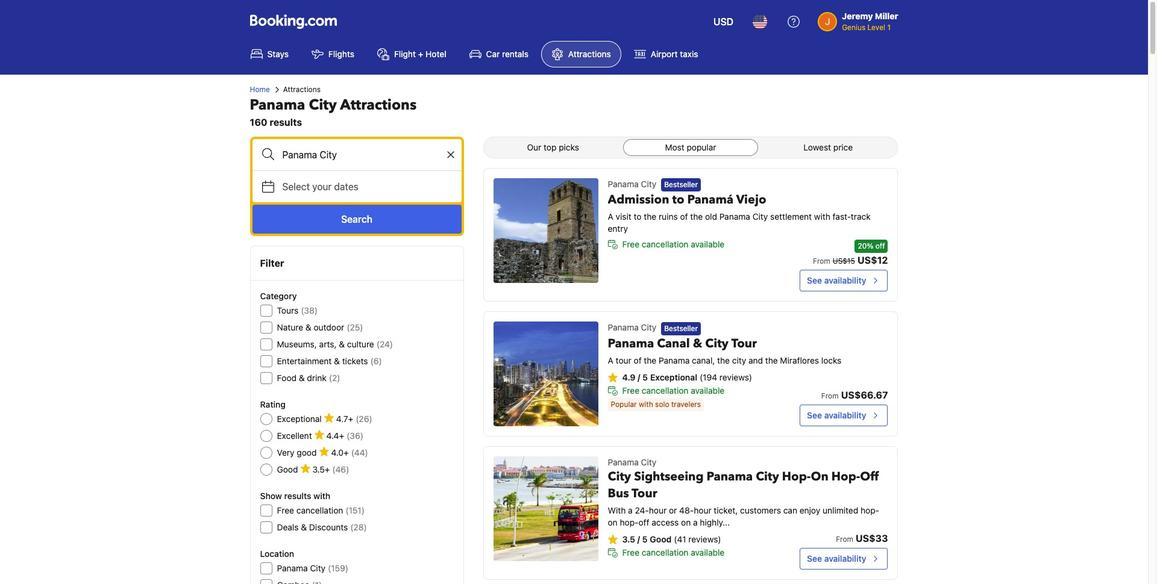 Task type: describe. For each thing, give the bounding box(es) containing it.
see for admission to panamá viejo
[[807, 276, 822, 286]]

cancellation up solo
[[642, 386, 689, 396]]

& for (25)
[[306, 323, 311, 333]]

rentals
[[502, 49, 529, 59]]

free down 3.5
[[622, 548, 640, 558]]

genius
[[842, 23, 866, 32]]

available for sightseeing
[[691, 548, 725, 558]]

city inside panama canal & city tour a tour of the panama canal, the city and the miraflores locks
[[706, 336, 729, 352]]

top
[[544, 142, 557, 153]]

off
[[860, 469, 879, 485]]

panama city (159)
[[277, 564, 349, 574]]

canal
[[657, 336, 690, 352]]

travelers
[[672, 400, 701, 409]]

car rentals
[[486, 49, 529, 59]]

museums,
[[277, 339, 317, 350]]

1 horizontal spatial with
[[639, 400, 653, 409]]

select
[[282, 181, 310, 192]]

old
[[705, 212, 717, 222]]

entry
[[608, 224, 628, 234]]

0 horizontal spatial with
[[314, 491, 331, 502]]

flights link
[[301, 41, 365, 68]]

panama city for panama
[[608, 323, 657, 333]]

us$33
[[856, 534, 888, 545]]

discounts
[[309, 523, 348, 533]]

/ for panama canal & city tour
[[638, 372, 641, 383]]

search button
[[252, 205, 462, 234]]

access
[[652, 518, 679, 528]]

1 vertical spatial good
[[650, 535, 672, 545]]

the left old
[[690, 212, 703, 222]]

us$15
[[833, 257, 855, 266]]

5 for bus
[[642, 535, 648, 545]]

attractions inside "panama city attractions 160 results"
[[340, 95, 417, 115]]

entertainment
[[277, 356, 332, 367]]

free down entry
[[622, 240, 640, 250]]

usd
[[714, 16, 734, 27]]

panama canal & city tour a tour of the panama canal, the city and the miraflores locks
[[608, 336, 842, 366]]

most
[[665, 142, 685, 153]]

attractions link
[[541, 41, 621, 68]]

5 for canal,
[[643, 372, 648, 383]]

see for panama canal & city tour
[[807, 411, 822, 421]]

city
[[732, 355, 746, 366]]

0 vertical spatial exceptional
[[650, 372, 697, 383]]

1 vertical spatial results
[[284, 491, 311, 502]]

search
[[341, 214, 373, 225]]

or
[[669, 506, 677, 516]]

& right arts,
[[339, 339, 345, 350]]

deals & discounts (28)
[[277, 523, 367, 533]]

3.5+ (46)
[[313, 465, 349, 475]]

flight
[[394, 49, 416, 59]]

0 vertical spatial good
[[277, 465, 298, 475]]

20%
[[858, 242, 874, 251]]

arts,
[[319, 339, 337, 350]]

us$12
[[858, 255, 888, 266]]

car
[[486, 49, 500, 59]]

excellent
[[277, 431, 312, 441]]

(36)
[[347, 431, 363, 441]]

4.4+
[[327, 431, 344, 441]]

20% off from us$15 us$12
[[813, 242, 888, 266]]

picks
[[559, 142, 579, 153]]

1 free cancellation available from the top
[[622, 240, 725, 250]]

with
[[608, 506, 626, 516]]

availability for city sightseeing panama city hop-on hop-off bus tour
[[825, 554, 867, 564]]

most popular
[[665, 142, 717, 153]]

stays link
[[240, 41, 299, 68]]

(6)
[[371, 356, 382, 367]]

a inside admission to panamá viejo a visit to the ruins of the old panama city settlement with fast-track entry
[[608, 212, 614, 222]]

with inside admission to panamá viejo a visit to the ruins of the old panama city settlement with fast-track entry
[[814, 212, 831, 222]]

panama inside "panama city attractions 160 results"
[[250, 95, 305, 115]]

popular
[[687, 142, 717, 153]]

4.9
[[622, 372, 636, 383]]

good
[[297, 448, 317, 458]]

(151)
[[346, 506, 365, 516]]

see availability for panama canal & city tour
[[807, 411, 867, 421]]

can
[[784, 506, 798, 516]]

airport
[[651, 49, 678, 59]]

of inside panama canal & city tour a tour of the panama canal, the city and the miraflores locks
[[634, 355, 642, 366]]

(38)
[[301, 306, 318, 316]]

2 hop- from the left
[[832, 469, 860, 485]]

drink
[[307, 373, 327, 383]]

1 on from the left
[[608, 518, 618, 528]]

flight + hotel link
[[367, 41, 457, 68]]

entertainment & tickets (6)
[[277, 356, 382, 367]]

0 horizontal spatial to
[[634, 212, 642, 222]]

panama city attractions 160 results
[[250, 95, 417, 128]]

hotel
[[426, 49, 446, 59]]

airport taxis link
[[624, 41, 709, 68]]

your account menu jeremy miller genius level 1 element
[[818, 5, 903, 33]]

miller
[[875, 11, 899, 21]]

locks
[[822, 355, 842, 366]]

panama canal & city tour image
[[493, 322, 598, 427]]

show results with
[[260, 491, 331, 502]]

off inside panama city city sightseeing panama city hop-on hop-off bus tour with a 24-hour or 48-hour ticket, customers can enjoy unlimited hop- on hop-off access on a highly...
[[639, 518, 650, 528]]

ruins
[[659, 212, 678, 222]]

(41
[[674, 535, 686, 545]]

& for (28)
[[301, 523, 307, 533]]

the left city
[[717, 355, 730, 366]]

taxis
[[680, 49, 698, 59]]

+
[[418, 49, 423, 59]]

panamá
[[688, 192, 734, 208]]

unlimited
[[823, 506, 859, 516]]

customers
[[740, 506, 781, 516]]

4.0+
[[331, 448, 349, 458]]

cancellation down ruins
[[642, 240, 689, 250]]

bestseller for to
[[664, 180, 698, 189]]

(194
[[700, 372, 717, 383]]



Task type: locate. For each thing, give the bounding box(es) containing it.
3 availability from the top
[[825, 554, 867, 564]]

& up canal,
[[693, 336, 703, 352]]

3 free cancellation available from the top
[[622, 548, 725, 558]]

0 vertical spatial with
[[814, 212, 831, 222]]

(26)
[[356, 414, 372, 424]]

category
[[260, 291, 297, 301]]

2 vertical spatial available
[[691, 548, 725, 558]]

availability down from us$33
[[825, 554, 867, 564]]

& down "(38)"
[[306, 323, 311, 333]]

deals
[[277, 523, 299, 533]]

location
[[260, 549, 294, 559]]

bus
[[608, 486, 629, 502]]

bestseller up panamá
[[664, 180, 698, 189]]

1 panama city from the top
[[608, 179, 657, 189]]

panama city city sightseeing panama city hop-on hop-off bus tour with a 24-hour or 48-hour ticket, customers can enjoy unlimited hop- on hop-off access on a highly...
[[608, 458, 880, 528]]

2 a from the top
[[608, 355, 614, 366]]

lowest
[[804, 142, 831, 153]]

1 vertical spatial from
[[822, 392, 839, 401]]

1 vertical spatial see availability
[[807, 411, 867, 421]]

city inside admission to panamá viejo a visit to the ruins of the old panama city settlement with fast-track entry
[[753, 212, 768, 222]]

0 vertical spatial /
[[638, 372, 641, 383]]

1 vertical spatial of
[[634, 355, 642, 366]]

see down from us$66.67
[[807, 411, 822, 421]]

0 horizontal spatial on
[[608, 518, 618, 528]]

1 vertical spatial panama city
[[608, 323, 657, 333]]

from inside from us$33
[[836, 536, 854, 545]]

on
[[811, 469, 829, 485]]

exceptional up solo
[[650, 372, 697, 383]]

0 vertical spatial off
[[876, 242, 885, 251]]

with up free cancellation (151)
[[314, 491, 331, 502]]

price
[[834, 142, 853, 153]]

hop- up can on the right of page
[[782, 469, 811, 485]]

2 hour from the left
[[694, 506, 712, 516]]

1 vertical spatial available
[[691, 386, 725, 396]]

from left us$66.67
[[822, 392, 839, 401]]

from left us$15
[[813, 257, 831, 266]]

hop- up us$33 on the bottom right of the page
[[861, 506, 880, 516]]

0 horizontal spatial good
[[277, 465, 298, 475]]

off down 24-
[[639, 518, 650, 528]]

2 available from the top
[[691, 386, 725, 396]]

lowest price
[[804, 142, 853, 153]]

food
[[277, 373, 297, 383]]

of right tour on the bottom of page
[[634, 355, 642, 366]]

2 horizontal spatial attractions
[[568, 49, 611, 59]]

good down access
[[650, 535, 672, 545]]

0 horizontal spatial hop-
[[620, 518, 639, 528]]

track
[[851, 212, 871, 222]]

hour up access
[[649, 506, 667, 516]]

outdoor
[[314, 323, 344, 333]]

settlement
[[771, 212, 812, 222]]

free cancellation (151)
[[277, 506, 365, 516]]

availability down from us$66.67
[[825, 411, 867, 421]]

of inside admission to panamá viejo a visit to the ruins of the old panama city settlement with fast-track entry
[[680, 212, 688, 222]]

available down highly...
[[691, 548, 725, 558]]

reviews) down highly...
[[689, 535, 721, 545]]

1 vertical spatial exceptional
[[277, 414, 322, 424]]

1 vertical spatial to
[[634, 212, 642, 222]]

1 a from the top
[[608, 212, 614, 222]]

panama city
[[608, 179, 657, 189], [608, 323, 657, 333]]

sightseeing
[[634, 469, 704, 485]]

with left fast-
[[814, 212, 831, 222]]

results inside "panama city attractions 160 results"
[[270, 117, 302, 128]]

good
[[277, 465, 298, 475], [650, 535, 672, 545]]

available down old
[[691, 240, 725, 250]]

the left ruins
[[644, 212, 657, 222]]

5 right 3.5
[[642, 535, 648, 545]]

panama inside admission to panamá viejo a visit to the ruins of the old panama city settlement with fast-track entry
[[720, 212, 751, 222]]

free cancellation available up solo
[[622, 386, 725, 396]]

1 vertical spatial 5
[[642, 535, 648, 545]]

home link
[[250, 84, 270, 95]]

culture
[[347, 339, 374, 350]]

with left solo
[[639, 400, 653, 409]]

your
[[312, 181, 332, 192]]

see
[[807, 276, 822, 286], [807, 411, 822, 421], [807, 554, 822, 564]]

2 bestseller from the top
[[664, 324, 698, 333]]

0 horizontal spatial off
[[639, 518, 650, 528]]

stays
[[267, 49, 289, 59]]

visit
[[616, 212, 632, 222]]

tickets
[[342, 356, 368, 367]]

a down 48-
[[693, 518, 698, 528]]

Where are you going? search field
[[252, 139, 462, 171]]

results right show
[[284, 491, 311, 502]]

good down very
[[277, 465, 298, 475]]

4.4+ (36)
[[327, 431, 363, 441]]

1 horizontal spatial hop-
[[861, 506, 880, 516]]

fast-
[[833, 212, 851, 222]]

0 vertical spatial tour
[[732, 336, 757, 352]]

cancellation up "deals & discounts (28)"
[[296, 506, 343, 516]]

availability for panama canal & city tour
[[825, 411, 867, 421]]

/ for city sightseeing panama city hop-on hop-off bus tour
[[638, 535, 640, 545]]

panama city up admission
[[608, 179, 657, 189]]

1 vertical spatial a
[[608, 355, 614, 366]]

48-
[[680, 506, 694, 516]]

/ right 4.9
[[638, 372, 641, 383]]

1 see availability from the top
[[807, 276, 867, 286]]

1 horizontal spatial on
[[681, 518, 691, 528]]

&
[[306, 323, 311, 333], [693, 336, 703, 352], [339, 339, 345, 350], [334, 356, 340, 367], [299, 373, 305, 383], [301, 523, 307, 533]]

free cancellation available for city
[[622, 548, 725, 558]]

2 vertical spatial from
[[836, 536, 854, 545]]

free cancellation available for canal
[[622, 386, 725, 396]]

with
[[814, 212, 831, 222], [639, 400, 653, 409], [314, 491, 331, 502]]

1 vertical spatial with
[[639, 400, 653, 409]]

jeremy miller genius level 1
[[842, 11, 899, 32]]

1 vertical spatial a
[[693, 518, 698, 528]]

booking.com image
[[250, 14, 337, 29]]

& left drink
[[299, 373, 305, 383]]

1 vertical spatial bestseller
[[664, 324, 698, 333]]

2 free cancellation available from the top
[[622, 386, 725, 396]]

1 see from the top
[[807, 276, 822, 286]]

0 vertical spatial see
[[807, 276, 822, 286]]

0 vertical spatial bestseller
[[664, 180, 698, 189]]

1 horizontal spatial attractions
[[340, 95, 417, 115]]

1 hour from the left
[[649, 506, 667, 516]]

1 horizontal spatial hop-
[[832, 469, 860, 485]]

0 vertical spatial attractions
[[568, 49, 611, 59]]

to up ruins
[[672, 192, 685, 208]]

0 horizontal spatial a
[[628, 506, 633, 516]]

a left 24-
[[628, 506, 633, 516]]

0 horizontal spatial exceptional
[[277, 414, 322, 424]]

4.0+ (44)
[[331, 448, 368, 458]]

a
[[608, 212, 614, 222], [608, 355, 614, 366]]

admission to panamá viejo a visit to the ruins of the old panama city settlement with fast-track entry
[[608, 192, 871, 234]]

1 horizontal spatial good
[[650, 535, 672, 545]]

0 vertical spatial panama city
[[608, 179, 657, 189]]

flights
[[329, 49, 354, 59]]

see availability for admission to panamá viejo
[[807, 276, 867, 286]]

0 vertical spatial see availability
[[807, 276, 867, 286]]

tour up 24-
[[632, 486, 658, 502]]

tours (38)
[[277, 306, 318, 316]]

availability for admission to panamá viejo
[[825, 276, 867, 286]]

0 vertical spatial reviews)
[[720, 372, 752, 383]]

1 vertical spatial off
[[639, 518, 650, 528]]

2 panama city from the top
[[608, 323, 657, 333]]

1 horizontal spatial off
[[876, 242, 885, 251]]

1 bestseller from the top
[[664, 180, 698, 189]]

food & drink (2)
[[277, 373, 340, 383]]

1 horizontal spatial exceptional
[[650, 372, 697, 383]]

5 right 4.9
[[643, 372, 648, 383]]

0 vertical spatial from
[[813, 257, 831, 266]]

& right deals
[[301, 523, 307, 533]]

on down with
[[608, 518, 618, 528]]

free cancellation available
[[622, 240, 725, 250], [622, 386, 725, 396], [622, 548, 725, 558]]

highly...
[[700, 518, 730, 528]]

0 vertical spatial 5
[[643, 372, 648, 383]]

1 horizontal spatial a
[[693, 518, 698, 528]]

off right the "20%" in the right of the page
[[876, 242, 885, 251]]

(44)
[[351, 448, 368, 458]]

0 vertical spatial results
[[270, 117, 302, 128]]

1 available from the top
[[691, 240, 725, 250]]

museums, arts, & culture (24)
[[277, 339, 393, 350]]

reviews) for tour
[[720, 372, 752, 383]]

to right visit
[[634, 212, 642, 222]]

select your dates
[[282, 181, 359, 192]]

see availability for city sightseeing panama city hop-on hop-off bus tour
[[807, 554, 867, 564]]

2 on from the left
[[681, 518, 691, 528]]

jeremy
[[842, 11, 873, 21]]

1 horizontal spatial tour
[[732, 336, 757, 352]]

cancellation down 3.5 / 5 good (41 reviews)
[[642, 548, 689, 558]]

24-
[[635, 506, 649, 516]]

hop-
[[782, 469, 811, 485], [832, 469, 860, 485]]

1 vertical spatial tour
[[632, 486, 658, 502]]

dates
[[334, 181, 359, 192]]

/ right 3.5
[[638, 535, 640, 545]]

see down 20% off from us$15 us$12
[[807, 276, 822, 286]]

hop- up 3.5
[[620, 518, 639, 528]]

from left us$33 on the bottom right of the page
[[836, 536, 854, 545]]

free up deals
[[277, 506, 294, 516]]

from us$33
[[836, 534, 888, 545]]

and
[[749, 355, 763, 366]]

see down enjoy
[[807, 554, 822, 564]]

free down 4.9
[[622, 386, 640, 396]]

1 vertical spatial attractions
[[283, 85, 321, 94]]

city inside "panama city attractions 160 results"
[[309, 95, 337, 115]]

see availability down from us$66.67
[[807, 411, 867, 421]]

hop- right on
[[832, 469, 860, 485]]

free cancellation available down 3.5 / 5 good (41 reviews)
[[622, 548, 725, 558]]

admission
[[608, 192, 669, 208]]

2 see availability from the top
[[807, 411, 867, 421]]

the
[[644, 212, 657, 222], [690, 212, 703, 222], [644, 355, 657, 366], [717, 355, 730, 366], [765, 355, 778, 366]]

2 horizontal spatial with
[[814, 212, 831, 222]]

the right and
[[765, 355, 778, 366]]

1 horizontal spatial to
[[672, 192, 685, 208]]

our top picks
[[527, 142, 579, 153]]

0 vertical spatial to
[[672, 192, 685, 208]]

1 vertical spatial free cancellation available
[[622, 386, 725, 396]]

rating
[[260, 400, 286, 410]]

reviews) down city
[[720, 372, 752, 383]]

0 horizontal spatial hop-
[[782, 469, 811, 485]]

see availability down us$15
[[807, 276, 867, 286]]

bestseller for canal
[[664, 324, 698, 333]]

admission to panamá viejo image
[[493, 178, 598, 283]]

& inside panama canal & city tour a tour of the panama canal, the city and the miraflores locks
[[693, 336, 703, 352]]

tour inside panama canal & city tour a tour of the panama canal, the city and the miraflores locks
[[732, 336, 757, 352]]

see availability
[[807, 276, 867, 286], [807, 411, 867, 421], [807, 554, 867, 564]]

2 vertical spatial attractions
[[340, 95, 417, 115]]

from inside from us$66.67
[[822, 392, 839, 401]]

0 horizontal spatial hour
[[649, 506, 667, 516]]

3 see availability from the top
[[807, 554, 867, 564]]

(28)
[[350, 523, 367, 533]]

city sightseeing panama city hop-on hop-off bus tour image
[[493, 457, 598, 562]]

0 vertical spatial of
[[680, 212, 688, 222]]

on down 48-
[[681, 518, 691, 528]]

reviews) for panama
[[689, 535, 721, 545]]

very
[[277, 448, 295, 458]]

miraflores
[[780, 355, 819, 366]]

results right "160"
[[270, 117, 302, 128]]

1 vertical spatial reviews)
[[689, 535, 721, 545]]

0 vertical spatial available
[[691, 240, 725, 250]]

0 vertical spatial hop-
[[861, 506, 880, 516]]

3 see from the top
[[807, 554, 822, 564]]

4.7+ (26)
[[336, 414, 372, 424]]

3 available from the top
[[691, 548, 725, 558]]

1 vertical spatial availability
[[825, 411, 867, 421]]

1 horizontal spatial of
[[680, 212, 688, 222]]

off inside 20% off from us$15 us$12
[[876, 242, 885, 251]]

free cancellation available down ruins
[[622, 240, 725, 250]]

panama city up tour on the bottom of page
[[608, 323, 657, 333]]

2 vertical spatial see
[[807, 554, 822, 564]]

a inside panama canal & city tour a tour of the panama canal, the city and the miraflores locks
[[608, 355, 614, 366]]

availability down us$15
[[825, 276, 867, 286]]

0 vertical spatial free cancellation available
[[622, 240, 725, 250]]

1 vertical spatial /
[[638, 535, 640, 545]]

available for city
[[691, 386, 725, 396]]

& for (6)
[[334, 356, 340, 367]]

from for city sightseeing panama city hop-on hop-off bus tour
[[836, 536, 854, 545]]

panama city for admission
[[608, 179, 657, 189]]

from inside 20% off from us$15 us$12
[[813, 257, 831, 266]]

show
[[260, 491, 282, 502]]

see availability down from us$33
[[807, 554, 867, 564]]

cancellation
[[642, 240, 689, 250], [642, 386, 689, 396], [296, 506, 343, 516], [642, 548, 689, 558]]

the right tour on the bottom of page
[[644, 355, 657, 366]]

tour up city
[[732, 336, 757, 352]]

2 vertical spatial free cancellation available
[[622, 548, 725, 558]]

1 horizontal spatial hour
[[694, 506, 712, 516]]

0 horizontal spatial attractions
[[283, 85, 321, 94]]

1 vertical spatial see
[[807, 411, 822, 421]]

airport taxis
[[651, 49, 698, 59]]

0 vertical spatial a
[[608, 212, 614, 222]]

1 hop- from the left
[[782, 469, 811, 485]]

2 vertical spatial see availability
[[807, 554, 867, 564]]

popular with solo travelers
[[611, 400, 701, 409]]

of right ruins
[[680, 212, 688, 222]]

canal,
[[692, 355, 715, 366]]

& down museums, arts, & culture (24)
[[334, 356, 340, 367]]

1 vertical spatial hop-
[[620, 518, 639, 528]]

bestseller up 'canal'
[[664, 324, 698, 333]]

0 vertical spatial availability
[[825, 276, 867, 286]]

from us$66.67
[[822, 390, 888, 401]]

2 see from the top
[[807, 411, 822, 421]]

nature
[[277, 323, 303, 333]]

2 vertical spatial availability
[[825, 554, 867, 564]]

(159)
[[328, 564, 349, 574]]

see for city sightseeing panama city hop-on hop-off bus tour
[[807, 554, 822, 564]]

a left tour on the bottom of page
[[608, 355, 614, 366]]

4.7+
[[336, 414, 353, 424]]

level
[[868, 23, 886, 32]]

0 vertical spatial a
[[628, 506, 633, 516]]

a left visit
[[608, 212, 614, 222]]

very good
[[277, 448, 317, 458]]

3.5 / 5 good (41 reviews)
[[622, 535, 721, 545]]

1 availability from the top
[[825, 276, 867, 286]]

nature & outdoor (25)
[[277, 323, 363, 333]]

exceptional up excellent
[[277, 414, 322, 424]]

to
[[672, 192, 685, 208], [634, 212, 642, 222]]

2 availability from the top
[[825, 411, 867, 421]]

available down (194
[[691, 386, 725, 396]]

of
[[680, 212, 688, 222], [634, 355, 642, 366]]

tour inside panama city city sightseeing panama city hop-on hop-off bus tour with a 24-hour or 48-hour ticket, customers can enjoy unlimited hop- on hop-off access on a highly...
[[632, 486, 658, 502]]

(24)
[[377, 339, 393, 350]]

& for (2)
[[299, 373, 305, 383]]

available
[[691, 240, 725, 250], [691, 386, 725, 396], [691, 548, 725, 558]]

from for panama canal & city tour
[[822, 392, 839, 401]]

attractions
[[568, 49, 611, 59], [283, 85, 321, 94], [340, 95, 417, 115]]

hour up highly...
[[694, 506, 712, 516]]

2 vertical spatial with
[[314, 491, 331, 502]]

0 horizontal spatial of
[[634, 355, 642, 366]]

0 horizontal spatial tour
[[632, 486, 658, 502]]



Task type: vqa. For each thing, say whether or not it's contained in the screenshot.
the to related to Pamplona
no



